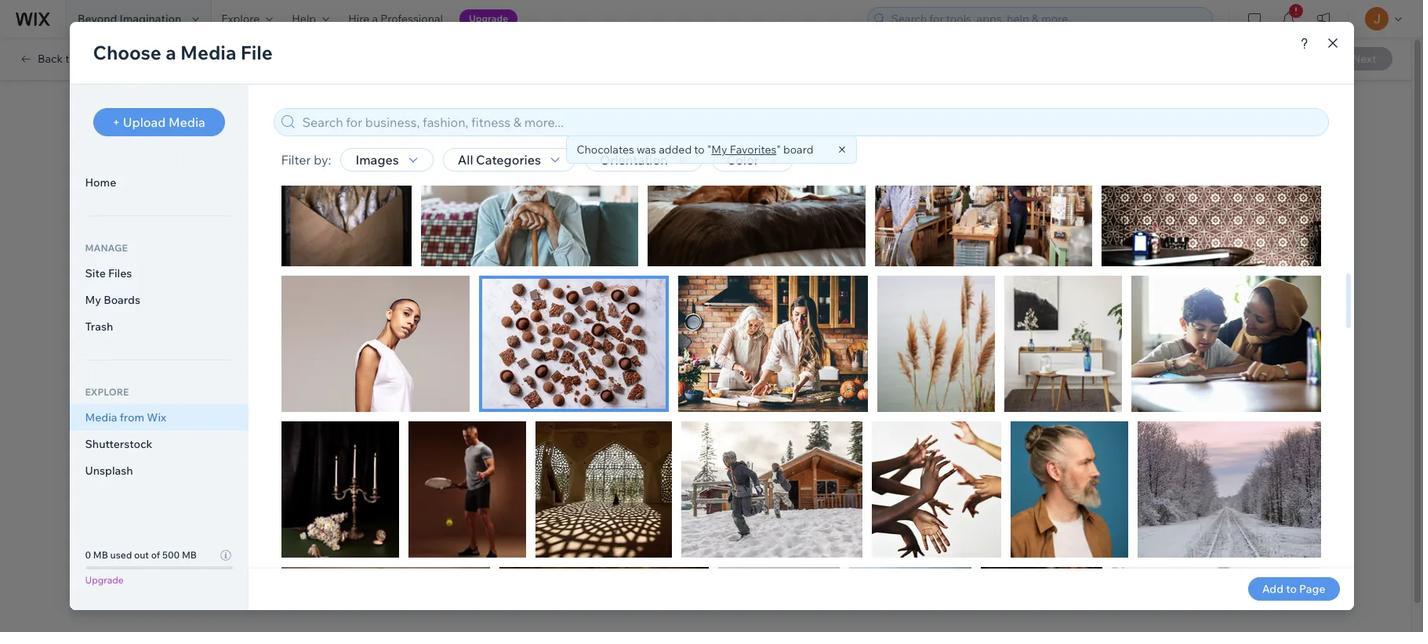Task type: vqa. For each thing, say whether or not it's contained in the screenshot.
Jeremy Miller
yes



Task type: locate. For each thing, give the bounding box(es) containing it.
to
[[65, 52, 76, 66]]

help
[[292, 12, 316, 26]]

upgrade
[[469, 13, 508, 24]]

back to forum posts
[[38, 52, 142, 66]]

Give this post a title text field
[[376, 172, 1005, 202]]

upgrade button
[[460, 9, 518, 28]]

posts
[[114, 52, 142, 66]]

Search for tools, apps, help & more... field
[[887, 8, 1208, 30]]

forum
[[78, 52, 112, 66]]

help button
[[283, 0, 339, 38]]



Task type: describe. For each thing, give the bounding box(es) containing it.
jeremy
[[405, 127, 439, 140]]

miller
[[442, 127, 467, 140]]

jeremy miller
[[405, 127, 467, 140]]

beyond imagination
[[78, 12, 181, 26]]

imagination
[[120, 12, 181, 26]]

back
[[38, 52, 63, 66]]

professional
[[381, 12, 443, 26]]

hire a professional
[[348, 12, 443, 26]]

hire a professional link
[[339, 0, 453, 38]]

hire
[[348, 12, 370, 26]]

back to forum posts button
[[19, 52, 142, 66]]

explore
[[221, 12, 260, 26]]

beyond
[[78, 12, 117, 26]]

a
[[372, 12, 378, 26]]



